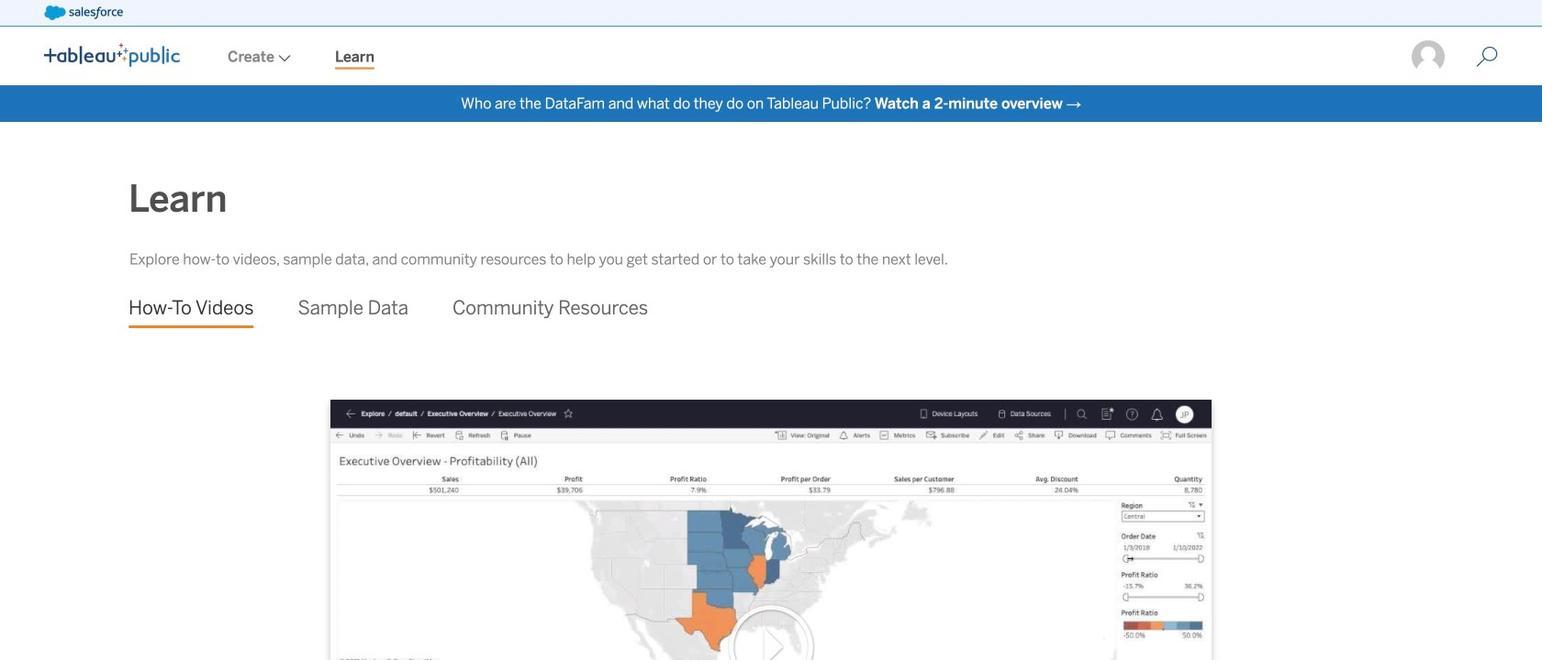 Task type: describe. For each thing, give the bounding box(es) containing it.
logo image
[[44, 43, 180, 67]]

go to search image
[[1454, 46, 1520, 68]]

salesforce logo image
[[44, 6, 123, 20]]



Task type: locate. For each thing, give the bounding box(es) containing it.
create image
[[274, 55, 291, 62]]

tara.schultz image
[[1410, 39, 1447, 75]]



Task type: vqa. For each thing, say whether or not it's contained in the screenshot.
tara.schultz icon
yes



